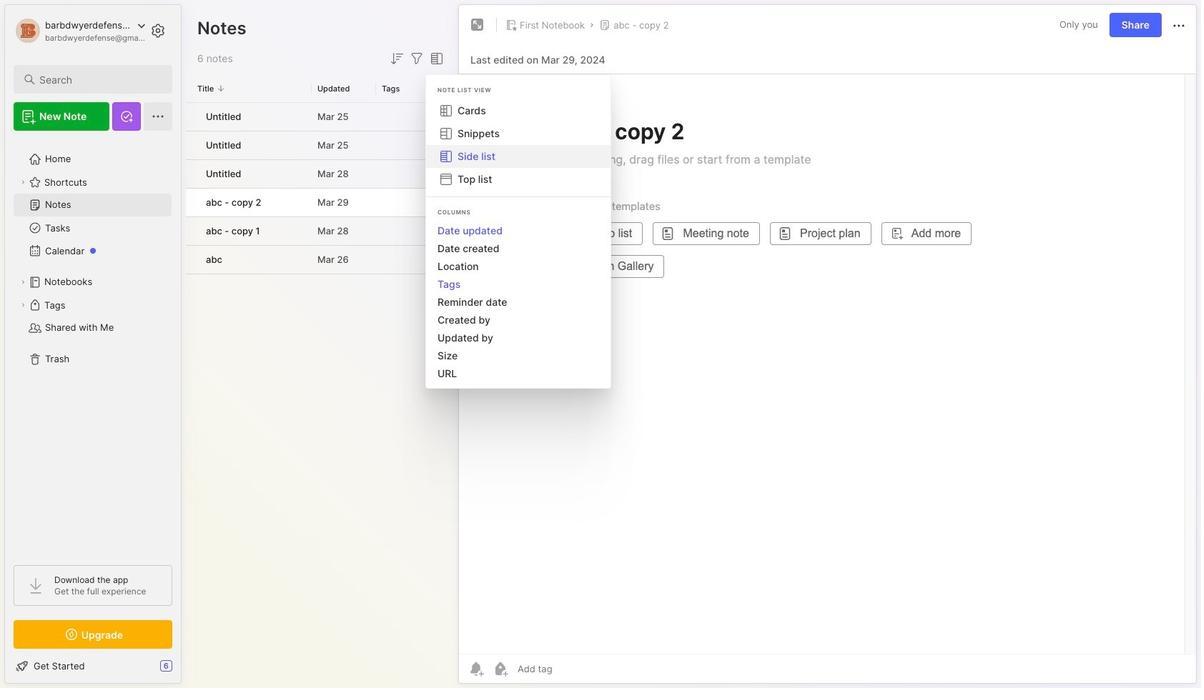 Task type: vqa. For each thing, say whether or not it's contained in the screenshot.
Handwritten
no



Task type: describe. For each thing, give the bounding box(es) containing it.
Add filters field
[[408, 50, 425, 67]]

expand notebooks image
[[19, 278, 27, 287]]

1 dropdown list menu from the top
[[426, 99, 611, 191]]

4 cell from the top
[[186, 189, 197, 217]]

Note Editor text field
[[459, 74, 1196, 654]]

add filters image
[[408, 50, 425, 67]]

2 cell from the top
[[186, 132, 197, 159]]

settings image
[[149, 22, 167, 39]]

Add tag field
[[516, 663, 624, 676]]

expand tags image
[[19, 301, 27, 310]]

click to collapse image
[[181, 662, 191, 679]]



Task type: locate. For each thing, give the bounding box(es) containing it.
1 vertical spatial dropdown list menu
[[426, 222, 611, 383]]

Search text field
[[39, 73, 159, 87]]

None search field
[[39, 71, 159, 88]]

expand note image
[[469, 16, 486, 34]]

tree
[[5, 139, 181, 553]]

add a reminder image
[[468, 661, 485, 678]]

2 dropdown list menu from the top
[[426, 222, 611, 383]]

main element
[[0, 0, 186, 689]]

more actions image
[[1171, 17, 1188, 34]]

More actions field
[[1171, 16, 1188, 34]]

add tag image
[[492, 661, 509, 678]]

0 vertical spatial dropdown list menu
[[426, 99, 611, 191]]

none search field inside main element
[[39, 71, 159, 88]]

row group
[[186, 103, 454, 275]]

dropdown list menu
[[426, 99, 611, 191], [426, 222, 611, 383]]

View options field
[[425, 50, 446, 67]]

Sort options field
[[388, 50, 405, 67]]

Account field
[[14, 16, 146, 45]]

6 cell from the top
[[186, 246, 197, 274]]

1 cell from the top
[[186, 103, 197, 131]]

5 cell from the top
[[186, 217, 197, 245]]

3 cell from the top
[[186, 160, 197, 188]]

tree inside main element
[[5, 139, 181, 553]]

cell
[[186, 103, 197, 131], [186, 132, 197, 159], [186, 160, 197, 188], [186, 189, 197, 217], [186, 217, 197, 245], [186, 246, 197, 274]]

note window element
[[458, 4, 1197, 688]]

Help and Learning task checklist field
[[5, 655, 181, 678]]

menu item
[[426, 145, 611, 168]]



